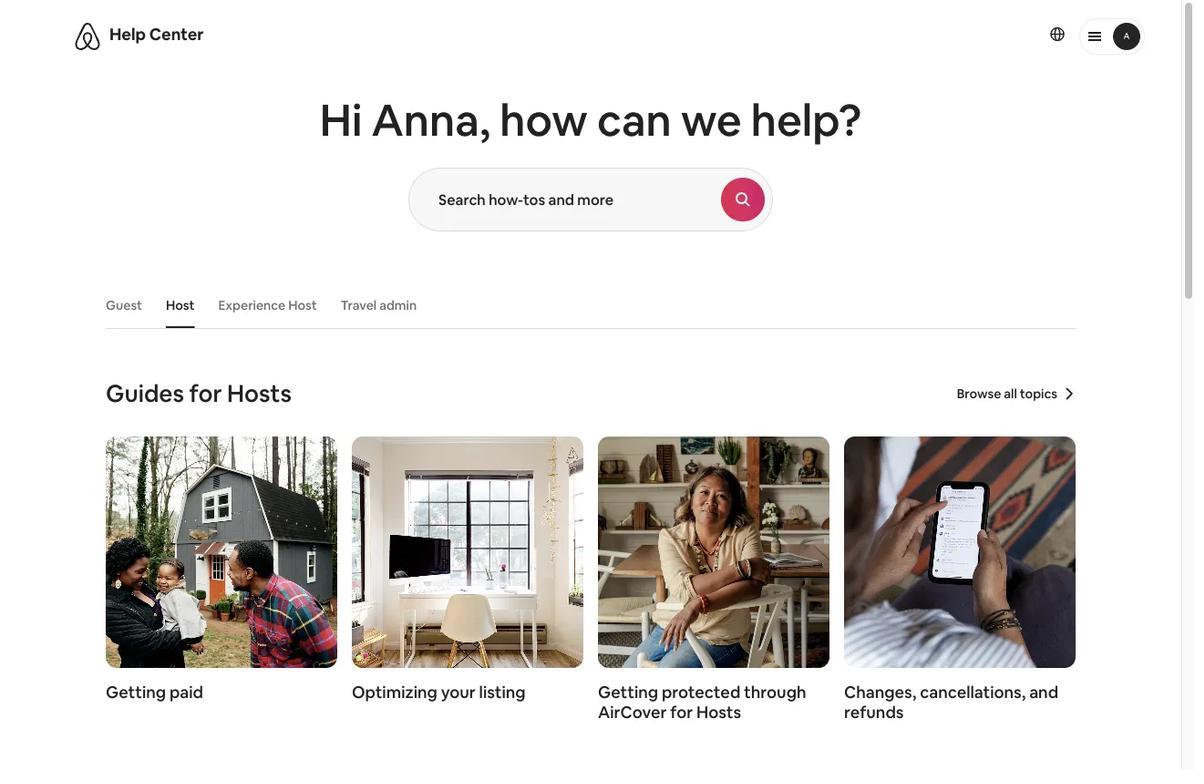 Task type: describe. For each thing, give the bounding box(es) containing it.
listing
[[479, 682, 526, 704]]

guest button
[[97, 288, 151, 323]]

all
[[1005, 386, 1018, 402]]

browse
[[958, 386, 1002, 402]]

getting paid
[[106, 682, 203, 704]]

a desk with a chair and a large computer monitor in a room with three windows. image
[[352, 437, 584, 669]]

optimizing your listing
[[352, 682, 526, 704]]

a person looking at the airbnb app on their cell phone. image
[[845, 437, 1076, 669]]

two adults and a child, laughing, outside a barn-shaped house in the forest. image
[[106, 437, 338, 669]]

0 horizontal spatial hosts
[[227, 379, 292, 409]]

admin
[[380, 297, 417, 314]]

getting protected through aircover for hosts
[[598, 682, 807, 724]]

help center
[[109, 24, 204, 45]]

host button
[[157, 288, 204, 323]]

protected
[[662, 682, 741, 704]]

through
[[745, 682, 807, 704]]

experience
[[218, 297, 286, 314]]

hosts inside the getting protected through aircover for hosts
[[697, 702, 742, 724]]

aircover
[[598, 702, 667, 724]]

experience host
[[218, 297, 317, 314]]

getting for getting protected through aircover for hosts
[[598, 682, 659, 704]]

travel admin
[[341, 297, 417, 314]]

travel
[[341, 297, 377, 314]]

for inside the getting protected through aircover for hosts
[[671, 702, 693, 724]]

getting for getting paid
[[106, 682, 166, 704]]

browse all topics
[[958, 386, 1058, 402]]

relaxed airbnb host sitting at a dining room table with plants, art, and books displayed on the shelves behind her. image
[[598, 437, 830, 669]]

experience host button
[[209, 288, 326, 323]]

0 vertical spatial for
[[189, 379, 222, 409]]

optimizing
[[352, 682, 438, 704]]

hi anna, how can we help?
[[320, 92, 862, 149]]

host inside experience host button
[[288, 297, 317, 314]]

changes, cancellations, and refunds link
[[845, 437, 1076, 724]]



Task type: locate. For each thing, give the bounding box(es) containing it.
host right experience
[[288, 297, 317, 314]]

refunds
[[845, 702, 904, 724]]

for right guides
[[189, 379, 222, 409]]

guest
[[106, 297, 142, 314]]

0 horizontal spatial getting
[[106, 682, 166, 704]]

can
[[598, 92, 672, 149]]

travel admin button
[[332, 288, 426, 323]]

2 host from the left
[[288, 297, 317, 314]]

getting inside the getting protected through aircover for hosts
[[598, 682, 659, 704]]

getting protected through aircover for hosts link
[[598, 437, 830, 724]]

optimizing your listing link
[[352, 437, 584, 704]]

tab list containing guest
[[97, 283, 1076, 328]]

getting
[[106, 682, 166, 704], [598, 682, 659, 704]]

2 getting from the left
[[598, 682, 659, 704]]

changes,
[[845, 682, 917, 704]]

1 horizontal spatial host
[[288, 297, 317, 314]]

how
[[500, 92, 588, 149]]

host inside host button
[[166, 297, 195, 314]]

anna,
[[372, 92, 491, 149]]

cancellations,
[[921, 682, 1027, 704]]

getting paid link
[[106, 437, 338, 704]]

changes, cancellations, and refunds
[[845, 682, 1059, 724]]

guides for hosts
[[106, 379, 292, 409]]

0 vertical spatial hosts
[[227, 379, 292, 409]]

Search how-tos and more search field
[[410, 169, 722, 231]]

browse all topics link
[[958, 386, 1076, 402]]

we
[[681, 92, 742, 149]]

hosts left through at the right of page
[[697, 702, 742, 724]]

help?
[[752, 92, 862, 149]]

guides
[[106, 379, 184, 409]]

getting left protected
[[598, 682, 659, 704]]

1 vertical spatial hosts
[[697, 702, 742, 724]]

for right 'aircover'
[[671, 702, 693, 724]]

and
[[1030, 682, 1059, 704]]

hi
[[320, 92, 363, 149]]

hosts down experience
[[227, 379, 292, 409]]

hosts
[[227, 379, 292, 409], [697, 702, 742, 724]]

main navigation menu image
[[1114, 23, 1141, 50]]

your
[[441, 682, 476, 704]]

None search field
[[409, 168, 774, 232]]

0 horizontal spatial for
[[189, 379, 222, 409]]

help
[[109, 24, 146, 45]]

1 vertical spatial for
[[671, 702, 693, 724]]

1 getting from the left
[[106, 682, 166, 704]]

for
[[189, 379, 222, 409], [671, 702, 693, 724]]

1 horizontal spatial hosts
[[697, 702, 742, 724]]

host
[[166, 297, 195, 314], [288, 297, 317, 314]]

help center link
[[109, 24, 204, 45]]

0 horizontal spatial host
[[166, 297, 195, 314]]

getting left paid
[[106, 682, 166, 704]]

topics
[[1021, 386, 1058, 402]]

1 horizontal spatial getting
[[598, 682, 659, 704]]

host right 'guest' button
[[166, 297, 195, 314]]

1 host from the left
[[166, 297, 195, 314]]

center
[[149, 24, 204, 45]]

1 horizontal spatial for
[[671, 702, 693, 724]]

tab list
[[97, 283, 1076, 328]]

airbnb homepage image
[[73, 22, 102, 51]]

paid
[[170, 682, 203, 704]]



Task type: vqa. For each thing, say whether or not it's contained in the screenshot.
Location button
no



